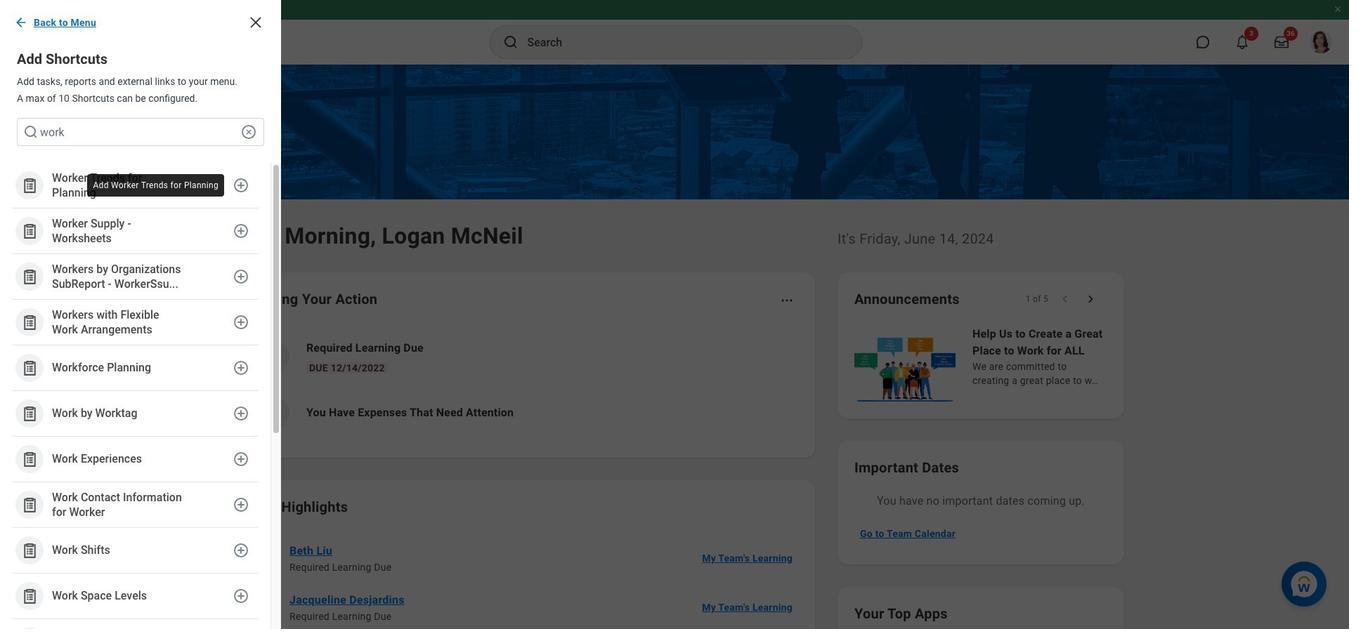 Task type: describe. For each thing, give the bounding box(es) containing it.
dashboard expenses image
[[262, 403, 283, 424]]

4 plus circle image from the top
[[233, 360, 249, 377]]

3 plus circle image from the top
[[233, 497, 249, 514]]

3 plus circle image from the top
[[233, 314, 249, 331]]

1 plus circle image from the top
[[233, 268, 249, 285]]

clipboard image for second plus circle image from the bottom of the global navigation dialog
[[21, 405, 38, 423]]

clipboard image for second plus circle image from the top
[[21, 222, 38, 240]]

arrow left image
[[14, 15, 28, 30]]

inbox large image
[[1275, 35, 1289, 49]]

4 plus circle image from the top
[[233, 588, 249, 605]]

clipboard image for 3rd plus circle icon from the bottom
[[21, 451, 38, 468]]

x image
[[247, 14, 264, 31]]

list inside global navigation dialog
[[0, 163, 271, 630]]

clipboard image for fourth plus circle image from the top
[[21, 359, 38, 377]]

profile logan mcneil element
[[1301, 27, 1341, 58]]

1 plus circle image from the top
[[233, 177, 249, 194]]

x circle image
[[240, 124, 257, 141]]

clipboard image for 4th plus circle icon from the bottom of the global navigation dialog
[[21, 268, 38, 286]]

clipboard image for 6th plus circle image from the top
[[21, 542, 38, 560]]

search image
[[502, 34, 519, 51]]

2 plus circle image from the top
[[233, 223, 249, 240]]



Task type: locate. For each thing, give the bounding box(es) containing it.
1 vertical spatial clipboard image
[[21, 588, 38, 605]]

7 clipboard image from the top
[[21, 451, 38, 468]]

clipboard image for 3rd plus circle image from the top of the global navigation dialog
[[21, 314, 38, 331]]

main content
[[0, 65, 1349, 630]]

plus circle image
[[233, 268, 249, 285], [233, 451, 249, 468], [233, 497, 249, 514], [233, 588, 249, 605]]

1 clipboard image from the top
[[21, 496, 38, 514]]

6 plus circle image from the top
[[233, 543, 249, 559]]

2 plus circle image from the top
[[233, 451, 249, 468]]

book open image
[[262, 346, 283, 368]]

chevron right small image
[[1084, 292, 1098, 306]]

clipboard image
[[21, 177, 38, 194], [21, 222, 38, 240], [21, 268, 38, 286], [21, 314, 38, 331], [21, 359, 38, 377], [21, 405, 38, 423], [21, 451, 38, 468], [21, 542, 38, 560]]

0 vertical spatial clipboard image
[[21, 496, 38, 514]]

8 clipboard image from the top
[[21, 542, 38, 560]]

global navigation dialog
[[0, 0, 281, 630]]

2 clipboard image from the top
[[21, 588, 38, 605]]

5 clipboard image from the top
[[21, 359, 38, 377]]

status
[[1026, 294, 1048, 305]]

search image
[[22, 124, 39, 141]]

Search field
[[17, 118, 264, 146]]

1 clipboard image from the top
[[21, 177, 38, 194]]

close environment banner image
[[1334, 5, 1342, 13]]

3 clipboard image from the top
[[21, 268, 38, 286]]

notifications large image
[[1235, 35, 1249, 49]]

plus circle image
[[233, 177, 249, 194], [233, 223, 249, 240], [233, 314, 249, 331], [233, 360, 249, 377], [233, 405, 249, 422], [233, 543, 249, 559]]

chevron left small image
[[1058, 292, 1072, 306]]

5 plus circle image from the top
[[233, 405, 249, 422]]

4 clipboard image from the top
[[21, 314, 38, 331]]

clipboard image for first plus circle image from the top
[[21, 177, 38, 194]]

2 clipboard image from the top
[[21, 222, 38, 240]]

banner
[[0, 0, 1349, 65]]

list
[[0, 163, 271, 630], [242, 329, 798, 441], [242, 534, 798, 630]]

6 clipboard image from the top
[[21, 405, 38, 423]]

clipboard image
[[21, 496, 38, 514], [21, 588, 38, 605]]



Task type: vqa. For each thing, say whether or not it's contained in the screenshot.
left Count
no



